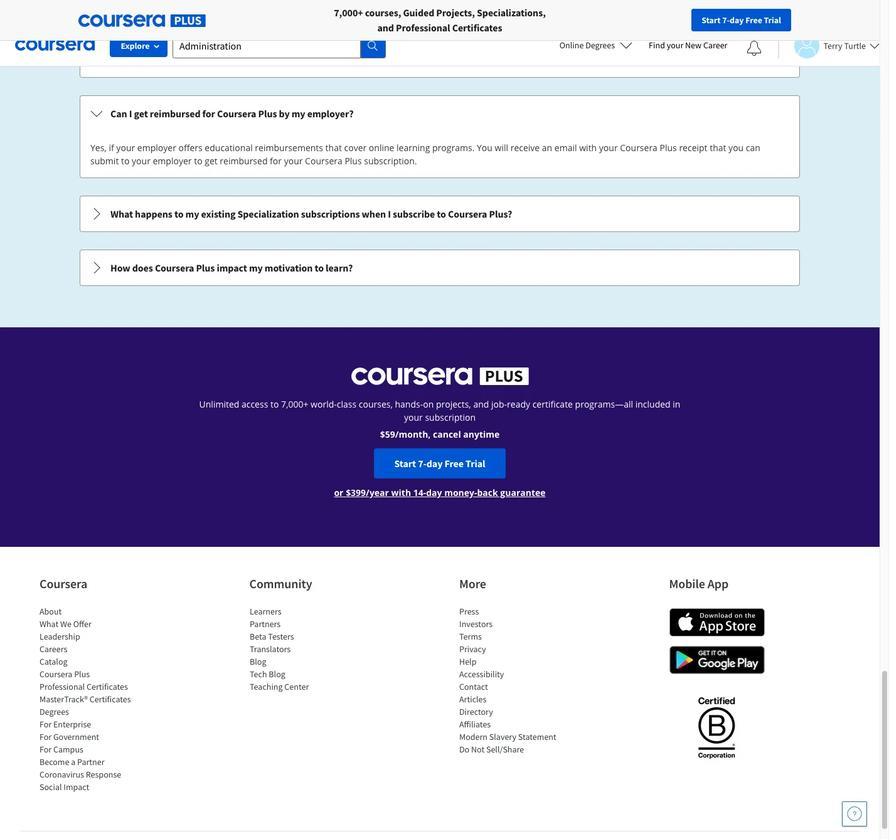 Task type: vqa. For each thing, say whether or not it's contained in the screenshot.
bottommost Certificates
yes



Task type: locate. For each thing, give the bounding box(es) containing it.
0 vertical spatial 7-
[[723, 14, 730, 26]]

0 horizontal spatial for
[[203, 107, 215, 120]]

list containing press
[[460, 606, 566, 756]]

my left certificates
[[192, 53, 206, 66]]

i've
[[281, 53, 297, 66]]

plus left impact
[[196, 262, 215, 274]]

courses, left guided
[[365, 6, 401, 19]]

1 horizontal spatial professional
[[396, 21, 450, 34]]

0 horizontal spatial that
[[326, 142, 342, 154]]

professional down guided
[[396, 21, 450, 34]]

with right "do"
[[170, 53, 190, 66]]

0 horizontal spatial free
[[445, 458, 464, 470]]

free up show notifications icon
[[746, 14, 763, 26]]

1 horizontal spatial reimbursed
[[220, 155, 268, 167]]

0 vertical spatial courses,
[[365, 6, 401, 19]]

what inside 'dropdown button'
[[110, 53, 133, 66]]

i inside "dropdown button"
[[388, 208, 391, 220]]

employer left offers
[[137, 142, 176, 154]]

0 horizontal spatial 7-
[[418, 458, 427, 470]]

you
[[477, 142, 493, 154]]

0 vertical spatial start 7-day free trial
[[702, 14, 782, 26]]

terms
[[460, 632, 482, 643]]

2 horizontal spatial i
[[388, 208, 391, 220]]

unlimited access to 7,000+ world-class courses, hands-on projects, and job-ready certificate programs—all included in your subscription
[[199, 399, 681, 424]]

start 7-day free trial
[[702, 14, 782, 26], [394, 458, 486, 470]]

1 vertical spatial for
[[270, 155, 282, 167]]

coursera left receipt
[[620, 142, 658, 154]]

1 vertical spatial with
[[580, 142, 597, 154]]

and inside unlimited access to 7,000+ world-class courses, hands-on projects, and job-ready certificate programs—all included in your subscription
[[474, 399, 489, 411]]

1 horizontal spatial 7,000+
[[334, 6, 363, 19]]

on
[[423, 399, 434, 411]]

0 horizontal spatial blog
[[250, 657, 266, 668]]

professional inside 7,000+ courses, guided projects, specializations, and professional certificates
[[396, 21, 450, 34]]

blog up teaching center link
[[269, 669, 285, 680]]

coursera image
[[15, 35, 95, 55]]

privacy
[[460, 644, 486, 655]]

back
[[477, 487, 498, 499]]

courses, inside 7,000+ courses, guided projects, specializations, and professional certificates
[[365, 6, 401, 19]]

become a partner link
[[40, 757, 105, 768]]

can right you in the right of the page
[[746, 142, 761, 154]]

1 vertical spatial and
[[474, 399, 489, 411]]

get down educational
[[205, 155, 218, 167]]

terry
[[824, 40, 843, 51]]

translators
[[250, 644, 290, 655]]

2 vertical spatial with
[[391, 487, 411, 499]]

for campus link
[[40, 745, 83, 756]]

get right can
[[134, 107, 148, 120]]

7- for topmost start 7-day free trial button
[[723, 14, 730, 26]]

0 vertical spatial free
[[746, 14, 763, 26]]

tech blog link
[[250, 669, 285, 680]]

an
[[542, 142, 553, 154]]

courses,
[[365, 6, 401, 19], [359, 399, 393, 411]]

7- up career
[[723, 14, 730, 26]]

coursera inside "dropdown button"
[[448, 208, 487, 220]]

1 vertical spatial start
[[394, 458, 416, 470]]

your down hands- at top left
[[404, 412, 423, 424]]

find your new career
[[649, 40, 728, 51]]

list containing about
[[40, 606, 146, 794]]

impact
[[217, 262, 247, 274]]

what left the happens
[[110, 208, 133, 220]]

coursera plus image for and
[[78, 15, 206, 27]]

1 vertical spatial start 7-day free trial
[[394, 458, 486, 470]]

coronavirus
[[40, 770, 84, 781]]

1 horizontal spatial for
[[270, 155, 282, 167]]

certificates inside 7,000+ courses, guided projects, specializations, and professional certificates
[[452, 21, 503, 34]]

7,000+ up them?
[[334, 6, 363, 19]]

1 vertical spatial start 7-day free trial button
[[374, 449, 506, 479]]

day up find your new career link
[[730, 14, 744, 26]]

can down explore
[[135, 53, 150, 66]]

free up money-
[[445, 458, 464, 470]]

my inside what can i do with my certificates once i've earned them? 'dropdown button'
[[192, 53, 206, 66]]

if
[[109, 142, 114, 154]]

0 horizontal spatial 7,000+
[[281, 399, 309, 411]]

turtle
[[845, 40, 866, 51]]

explore
[[121, 40, 150, 51]]

to inside unlimited access to 7,000+ world-class courses, hands-on projects, and job-ready certificate programs—all included in your subscription
[[271, 399, 279, 411]]

reimbursements
[[255, 142, 323, 154]]

your right find
[[667, 40, 684, 51]]

once
[[259, 53, 279, 66]]

1 vertical spatial professional
[[40, 682, 85, 693]]

i left "do"
[[152, 53, 155, 66]]

modern
[[460, 732, 488, 743]]

0 horizontal spatial i
[[129, 107, 132, 120]]

0 vertical spatial degrees
[[586, 40, 615, 51]]

for left "businesses"
[[104, 6, 118, 19]]

what happens to my existing specialization subscriptions when i subscribe to coursera plus?
[[110, 208, 512, 220]]

0 vertical spatial start 7-day free trial button
[[692, 9, 792, 31]]

1 vertical spatial get
[[205, 155, 218, 167]]

0 vertical spatial 7,000+
[[334, 6, 363, 19]]

coursera down "catalog" 'link'
[[40, 669, 72, 680]]

day left money-
[[426, 487, 442, 499]]

professional
[[396, 21, 450, 34], [40, 682, 85, 693]]

0 vertical spatial what
[[110, 53, 133, 66]]

start 7-day free trial button down $59 /month, cancel anytime
[[374, 449, 506, 479]]

for down reimbursements
[[270, 155, 282, 167]]

1 vertical spatial degrees
[[40, 707, 69, 718]]

online degrees
[[560, 40, 615, 51]]

7,000+ inside 7,000+ courses, guided projects, specializations, and professional certificates
[[334, 6, 363, 19]]

show notifications image
[[747, 41, 762, 56]]

directory
[[460, 707, 493, 718]]

coursera plus image up on
[[351, 368, 529, 385]]

when
[[362, 208, 386, 220]]

degrees inside about what we offer leadership careers catalog coursera plus professional certificates mastertrack® certificates degrees for enterprise for government for campus become a partner coronavirus response social impact
[[40, 707, 69, 718]]

1 horizontal spatial start 7-day free trial button
[[692, 9, 792, 31]]

1 horizontal spatial coursera plus image
[[351, 368, 529, 385]]

trial down anytime at right bottom
[[466, 458, 486, 470]]

for inside dropdown button
[[203, 107, 215, 120]]

offers
[[179, 142, 203, 154]]

what for what can i do with my certificates once i've earned them?
[[110, 53, 133, 66]]

1 vertical spatial what
[[110, 208, 133, 220]]

0 vertical spatial day
[[730, 14, 744, 26]]

governments
[[285, 6, 343, 19]]

help
[[460, 657, 477, 668]]

with inside yes, if your employer offers educational reimbursements that cover online learning programs. you will receive an email with your coursera plus receipt that you can submit to your employer to get reimbursed for your coursera plus subscription.
[[580, 142, 597, 154]]

0 vertical spatial trial
[[764, 14, 782, 26]]

educational
[[205, 142, 253, 154]]

7,000+ inside unlimited access to 7,000+ world-class courses, hands-on projects, and job-ready certificate programs—all included in your subscription
[[281, 399, 309, 411]]

start down the /month,
[[394, 458, 416, 470]]

0 vertical spatial get
[[134, 107, 148, 120]]

1 that from the left
[[326, 142, 342, 154]]

trial up terry turtle popup button
[[764, 14, 782, 26]]

coursera plus image
[[78, 15, 206, 27], [351, 368, 529, 385]]

anytime
[[463, 429, 500, 441]]

2 vertical spatial what
[[40, 619, 59, 630]]

employer
[[137, 142, 176, 154], [153, 155, 192, 167]]

coursera inside about what we offer leadership careers catalog coursera plus professional certificates mastertrack® certificates degrees for enterprise for government for campus become a partner coronavirus response social impact
[[40, 669, 72, 680]]

degrees
[[586, 40, 615, 51], [40, 707, 69, 718]]

universities
[[202, 6, 251, 19]]

do
[[157, 53, 169, 66]]

affiliates link
[[460, 719, 491, 731]]

reimbursed inside dropdown button
[[150, 107, 201, 120]]

0 vertical spatial employer
[[137, 142, 176, 154]]

1 horizontal spatial start 7-day free trial
[[702, 14, 782, 26]]

courses, right class
[[359, 399, 393, 411]]

1 vertical spatial i
[[129, 107, 132, 120]]

1 horizontal spatial and
[[474, 399, 489, 411]]

coursera plus image up "explore" popup button
[[78, 15, 206, 27]]

1 horizontal spatial degrees
[[586, 40, 615, 51]]

to right access
[[271, 399, 279, 411]]

employer down offers
[[153, 155, 192, 167]]

2 horizontal spatial with
[[580, 142, 597, 154]]

career
[[704, 40, 728, 51]]

world-
[[311, 399, 337, 411]]

reimbursed down educational
[[220, 155, 268, 167]]

blog
[[250, 657, 266, 668], [269, 669, 285, 680]]

/month,
[[395, 429, 431, 441]]

0 horizontal spatial degrees
[[40, 707, 69, 718]]

help center image
[[847, 807, 863, 822]]

receipt
[[679, 142, 708, 154]]

certificates up mastertrack® certificates link
[[87, 682, 128, 693]]

1 vertical spatial 7-
[[418, 458, 427, 470]]

1 horizontal spatial that
[[710, 142, 727, 154]]

for up offers
[[203, 107, 215, 120]]

start 7-day free trial button up show notifications icon
[[692, 9, 792, 31]]

0 vertical spatial i
[[152, 53, 155, 66]]

1 horizontal spatial 7-
[[723, 14, 730, 26]]

0 vertical spatial for
[[203, 107, 215, 120]]

certificates down professional certificates link
[[90, 694, 131, 706]]

for inside yes, if your employer offers educational reimbursements that cover online learning programs. you will receive an email with your coursera plus receipt that you can submit to your employer to get reimbursed for your coursera plus subscription.
[[270, 155, 282, 167]]

0 vertical spatial and
[[378, 21, 394, 34]]

0 vertical spatial with
[[170, 53, 190, 66]]

trial for topmost start 7-day free trial button
[[764, 14, 782, 26]]

professional up mastertrack®
[[40, 682, 85, 693]]

list containing what can i do with my certificates once i've earned them?
[[78, 0, 802, 288]]

for government link
[[40, 732, 99, 743]]

1 vertical spatial 7,000+
[[281, 399, 309, 411]]

list for coursera
[[40, 606, 146, 794]]

0 horizontal spatial professional
[[40, 682, 85, 693]]

that
[[326, 142, 342, 154], [710, 142, 727, 154]]

0 vertical spatial certificates
[[452, 21, 503, 34]]

for universities
[[186, 6, 251, 19]]

1 horizontal spatial start
[[702, 14, 721, 26]]

governments link
[[266, 0, 348, 25]]

that left you in the right of the page
[[710, 142, 727, 154]]

day up or $399 /year with 14-day money-back guarantee
[[427, 458, 443, 470]]

7,000+ left 'world-'
[[281, 399, 309, 411]]

what we offer link
[[40, 619, 92, 630]]

press investors terms privacy help accessibility contact articles directory affiliates modern slavery statement do not sell/share
[[460, 606, 557, 756]]

offer
[[73, 619, 92, 630]]

1 vertical spatial certificates
[[87, 682, 128, 693]]

them?
[[332, 53, 360, 66]]

1 vertical spatial can
[[746, 142, 761, 154]]

response
[[86, 770, 121, 781]]

reimbursed up offers
[[150, 107, 201, 120]]

0 vertical spatial blog
[[250, 657, 266, 668]]

my right impact
[[249, 262, 263, 274]]

or $399 /year with 14-day money-back guarantee
[[334, 487, 546, 499]]

0 horizontal spatial start 7-day free trial button
[[374, 449, 506, 479]]

cover
[[344, 142, 367, 154]]

terry turtle button
[[779, 33, 880, 58]]

my left existing
[[186, 208, 199, 220]]

employer?
[[307, 107, 354, 120]]

reimbursed inside yes, if your employer offers educational reimbursements that cover online learning programs. you will receive an email with your coursera plus receipt that you can submit to your employer to get reimbursed for your coursera plus subscription.
[[220, 155, 268, 167]]

job-
[[492, 399, 507, 411]]

leadership link
[[40, 632, 80, 643]]

social impact link
[[40, 782, 89, 793]]

list
[[78, 0, 802, 288], [40, 606, 146, 794], [250, 606, 356, 694], [460, 606, 566, 756]]

i right the when
[[388, 208, 391, 220]]

we
[[60, 619, 72, 630]]

coursera left 'plus?'
[[448, 208, 487, 220]]

that left cover
[[326, 142, 342, 154]]

0 vertical spatial coursera plus image
[[78, 15, 206, 27]]

1 vertical spatial blog
[[269, 669, 285, 680]]

0 horizontal spatial coursera plus image
[[78, 15, 206, 27]]

start 7-day free trial up show notifications icon
[[702, 14, 782, 26]]

1 horizontal spatial get
[[205, 155, 218, 167]]

1 horizontal spatial free
[[746, 14, 763, 26]]

enterprise
[[53, 719, 91, 731]]

2 vertical spatial certificates
[[90, 694, 131, 706]]

start 7-day free trial down $59 /month, cancel anytime
[[394, 458, 486, 470]]

0 horizontal spatial trial
[[466, 458, 486, 470]]

i right can
[[129, 107, 132, 120]]

certificates down projects,
[[452, 21, 503, 34]]

1 vertical spatial reimbursed
[[220, 155, 268, 167]]

trial
[[764, 14, 782, 26], [466, 458, 486, 470]]

my inside what happens to my existing specialization subscriptions when i subscribe to coursera plus? "dropdown button"
[[186, 208, 199, 220]]

accessibility link
[[460, 669, 504, 680]]

to left learn?
[[315, 262, 324, 274]]

my right by
[[292, 107, 305, 120]]

coursera
[[217, 107, 256, 120], [620, 142, 658, 154], [305, 155, 343, 167], [448, 208, 487, 220], [155, 262, 194, 274], [40, 576, 87, 592], [40, 669, 72, 680]]

start up career
[[702, 14, 721, 26]]

what down explore
[[110, 53, 133, 66]]

what
[[110, 53, 133, 66], [110, 208, 133, 220], [40, 619, 59, 630]]

1 vertical spatial courses,
[[359, 399, 393, 411]]

1 horizontal spatial i
[[152, 53, 155, 66]]

motivation
[[265, 262, 313, 274]]

get it on google play image
[[670, 647, 765, 675]]

plus left receipt
[[660, 142, 677, 154]]

can i get reimbursed for coursera plus by my employer? button
[[80, 96, 800, 131]]

certificates
[[452, 21, 503, 34], [87, 682, 128, 693], [90, 694, 131, 706]]

what inside about what we offer leadership careers catalog coursera plus professional certificates mastertrack® certificates degrees for enterprise for government for campus become a partner coronavirus response social impact
[[40, 619, 59, 630]]

None search field
[[173, 33, 386, 58]]

terms link
[[460, 632, 482, 643]]

learners partners beta testers translators blog tech blog teaching center
[[250, 606, 309, 693]]

with left 14-
[[391, 487, 411, 499]]

plus up professional certificates link
[[74, 669, 90, 680]]

can
[[135, 53, 150, 66], [746, 142, 761, 154]]

what inside "dropdown button"
[[110, 208, 133, 220]]

0 horizontal spatial with
[[170, 53, 190, 66]]

what down about
[[40, 619, 59, 630]]

professional inside about what we offer leadership careers catalog coursera plus professional certificates mastertrack® certificates degrees for enterprise for government for campus become a partner coronavirus response social impact
[[40, 682, 85, 693]]

7-
[[723, 14, 730, 26], [418, 458, 427, 470]]

0 horizontal spatial get
[[134, 107, 148, 120]]

degrees down mastertrack®
[[40, 707, 69, 718]]

hands-
[[395, 399, 423, 411]]

for up 'become' at the bottom left of the page
[[40, 745, 52, 756]]

tech
[[250, 669, 267, 680]]

0 horizontal spatial can
[[135, 53, 150, 66]]

1 vertical spatial trial
[[466, 458, 486, 470]]

0 vertical spatial start
[[702, 14, 721, 26]]

email
[[555, 142, 577, 154]]

download on the app store image
[[670, 609, 765, 637]]

0 vertical spatial can
[[135, 53, 150, 66]]

7,000+ courses, guided projects, specializations, and professional certificates
[[334, 6, 546, 34]]

1 horizontal spatial can
[[746, 142, 761, 154]]

or
[[334, 487, 344, 499]]

list containing learners
[[250, 606, 356, 694]]

subscription.
[[364, 155, 417, 167]]

0 vertical spatial reimbursed
[[150, 107, 201, 120]]

privacy link
[[460, 644, 486, 655]]

with right "email"
[[580, 142, 597, 154]]

0 horizontal spatial and
[[378, 21, 394, 34]]

i inside dropdown button
[[129, 107, 132, 120]]

1 horizontal spatial trial
[[764, 14, 782, 26]]

1 vertical spatial coursera plus image
[[351, 368, 529, 385]]

2 vertical spatial i
[[388, 208, 391, 220]]

0 vertical spatial professional
[[396, 21, 450, 34]]

0 horizontal spatial reimbursed
[[150, 107, 201, 120]]

0 horizontal spatial start
[[394, 458, 416, 470]]

plus down cover
[[345, 155, 362, 167]]

degrees right online at the right of page
[[586, 40, 615, 51]]

ready
[[507, 399, 531, 411]]

7- up 14-
[[418, 458, 427, 470]]

blog up tech
[[250, 657, 266, 668]]



Task type: describe. For each thing, give the bounding box(es) containing it.
press
[[460, 606, 479, 618]]

and inside 7,000+ courses, guided projects, specializations, and professional certificates
[[378, 21, 394, 34]]

community
[[250, 576, 312, 592]]

/year
[[366, 487, 389, 499]]

campus
[[53, 745, 83, 756]]

online
[[560, 40, 584, 51]]

modern slavery statement link
[[460, 732, 557, 743]]

become
[[40, 757, 69, 768]]

get inside dropdown button
[[134, 107, 148, 120]]

will
[[495, 142, 509, 154]]

to right submit
[[121, 155, 130, 167]]

guarantee
[[501, 487, 546, 499]]

degrees inside online degrees dropdown button
[[586, 40, 615, 51]]

do not sell/share link
[[460, 745, 524, 756]]

your right "email"
[[599, 142, 618, 154]]

0 horizontal spatial start 7-day free trial
[[394, 458, 486, 470]]

2 vertical spatial day
[[426, 487, 442, 499]]

beta
[[250, 632, 266, 643]]

a
[[71, 757, 75, 768]]

your down reimbursements
[[284, 155, 303, 167]]

subscription
[[425, 412, 476, 424]]

certificate
[[533, 399, 573, 411]]

included
[[636, 399, 671, 411]]

you
[[729, 142, 744, 154]]

about link
[[40, 606, 62, 618]]

government
[[53, 732, 99, 743]]

specialization
[[238, 208, 299, 220]]

to right the happens
[[174, 208, 184, 220]]

what can i do with my certificates once i've earned them?
[[110, 53, 360, 66]]

1 horizontal spatial blog
[[269, 669, 285, 680]]

can
[[110, 107, 127, 120]]

mobile
[[670, 576, 706, 592]]

1 vertical spatial day
[[427, 458, 443, 470]]

articles link
[[460, 694, 487, 706]]

impact
[[64, 782, 89, 793]]

for up for campus link
[[40, 732, 52, 743]]

your right submit
[[132, 155, 151, 167]]

teaching
[[250, 682, 283, 693]]

beta testers link
[[250, 632, 294, 643]]

earned
[[299, 53, 330, 66]]

for enterprise link
[[40, 719, 91, 731]]

mastertrack® certificates link
[[40, 694, 131, 706]]

find your new career link
[[643, 38, 734, 53]]

plus left by
[[258, 107, 277, 120]]

courses, inside unlimited access to 7,000+ world-class courses, hands-on projects, and job-ready certificate programs—all included in your subscription
[[359, 399, 393, 411]]

access
[[242, 399, 268, 411]]

for left universities
[[186, 6, 200, 19]]

translators link
[[250, 644, 290, 655]]

1 vertical spatial free
[[445, 458, 464, 470]]

press link
[[460, 606, 479, 618]]

can inside what can i do with my certificates once i've earned them? 'dropdown button'
[[135, 53, 150, 66]]

projects,
[[436, 399, 471, 411]]

about
[[40, 606, 62, 618]]

terry turtle
[[824, 40, 866, 51]]

directory link
[[460, 707, 493, 718]]

your inside unlimited access to 7,000+ world-class courses, hands-on projects, and job-ready certificate programs—all included in your subscription
[[404, 412, 423, 424]]

learn?
[[326, 262, 353, 274]]

What do you want to learn? text field
[[173, 33, 361, 58]]

coursera right does
[[155, 262, 194, 274]]

to down offers
[[194, 155, 203, 167]]

what can i do with my certificates once i've earned them? button
[[80, 42, 800, 77]]

1 horizontal spatial with
[[391, 487, 411, 499]]

plus inside about what we offer leadership careers catalog coursera plus professional certificates mastertrack® certificates degrees for enterprise for government for campus become a partner coronavirus response social impact
[[74, 669, 90, 680]]

what for what happens to my existing specialization subscriptions when i subscribe to coursera plus?
[[110, 208, 133, 220]]

how
[[110, 262, 130, 274]]

7- for the left start 7-day free trial button
[[418, 458, 427, 470]]

sell/share
[[486, 745, 524, 756]]

list for more
[[460, 606, 566, 756]]

subscribe
[[393, 208, 435, 220]]

programs.
[[433, 142, 475, 154]]

get inside yes, if your employer offers educational reimbursements that cover online learning programs. you will receive an email with your coursera plus receipt that you can submit to your employer to get reimbursed for your coursera plus subscription.
[[205, 155, 218, 167]]

help link
[[460, 657, 477, 668]]

coursera up about link
[[40, 576, 87, 592]]

my inside "how does coursera plus impact my motivation to learn?" dropdown button
[[249, 262, 263, 274]]

can inside yes, if your employer offers educational reimbursements that cover online learning programs. you will receive an email with your coursera plus receipt that you can submit to your employer to get reimbursed for your coursera plus subscription.
[[746, 142, 761, 154]]

receive
[[511, 142, 540, 154]]

businesses
[[120, 6, 166, 19]]

coronavirus response link
[[40, 770, 121, 781]]

about what we offer leadership careers catalog coursera plus professional certificates mastertrack® certificates degrees for enterprise for government for campus become a partner coronavirus response social impact
[[40, 606, 131, 793]]

your right the if
[[116, 142, 135, 154]]

leadership
[[40, 632, 80, 643]]

to right subscribe
[[437, 208, 446, 220]]

in
[[673, 399, 681, 411]]

teaching center link
[[250, 682, 309, 693]]

submit
[[90, 155, 119, 167]]

2 that from the left
[[710, 142, 727, 154]]

explore button
[[110, 35, 168, 57]]

investors
[[460, 619, 493, 630]]

certificates
[[208, 53, 257, 66]]

happens
[[135, 208, 173, 220]]

more
[[460, 576, 486, 592]]

guided
[[403, 6, 435, 19]]

logo of certified b corporation image
[[691, 691, 743, 766]]

i inside 'dropdown button'
[[152, 53, 155, 66]]

coursera down reimbursements
[[305, 155, 343, 167]]

1 vertical spatial employer
[[153, 155, 192, 167]]

with inside what can i do with my certificates once i've earned them? 'dropdown button'
[[170, 53, 190, 66]]

yes,
[[90, 142, 107, 154]]

start for topmost start 7-day free trial button
[[702, 14, 721, 26]]

partner
[[77, 757, 105, 768]]

can i get reimbursed for coursera plus by my employer?
[[110, 107, 354, 120]]

banner navigation
[[10, 0, 353, 35]]

catalog
[[40, 657, 68, 668]]

list for community
[[250, 606, 356, 694]]

to inside dropdown button
[[315, 262, 324, 274]]

for down degrees link
[[40, 719, 52, 731]]

trial for the left start 7-day free trial button
[[466, 458, 486, 470]]

statement
[[518, 732, 557, 743]]

my inside the can i get reimbursed for coursera plus by my employer? dropdown button
[[292, 107, 305, 120]]

partners link
[[250, 619, 280, 630]]

money-
[[445, 487, 477, 499]]

center
[[284, 682, 309, 693]]

coursera plus link
[[40, 669, 90, 680]]

start for the left start 7-day free trial button
[[394, 458, 416, 470]]

coursera plus image for class
[[351, 368, 529, 385]]

cancel
[[433, 429, 461, 441]]

testers
[[268, 632, 294, 643]]

coursera up educational
[[217, 107, 256, 120]]

class
[[337, 399, 357, 411]]

do
[[460, 745, 470, 756]]



